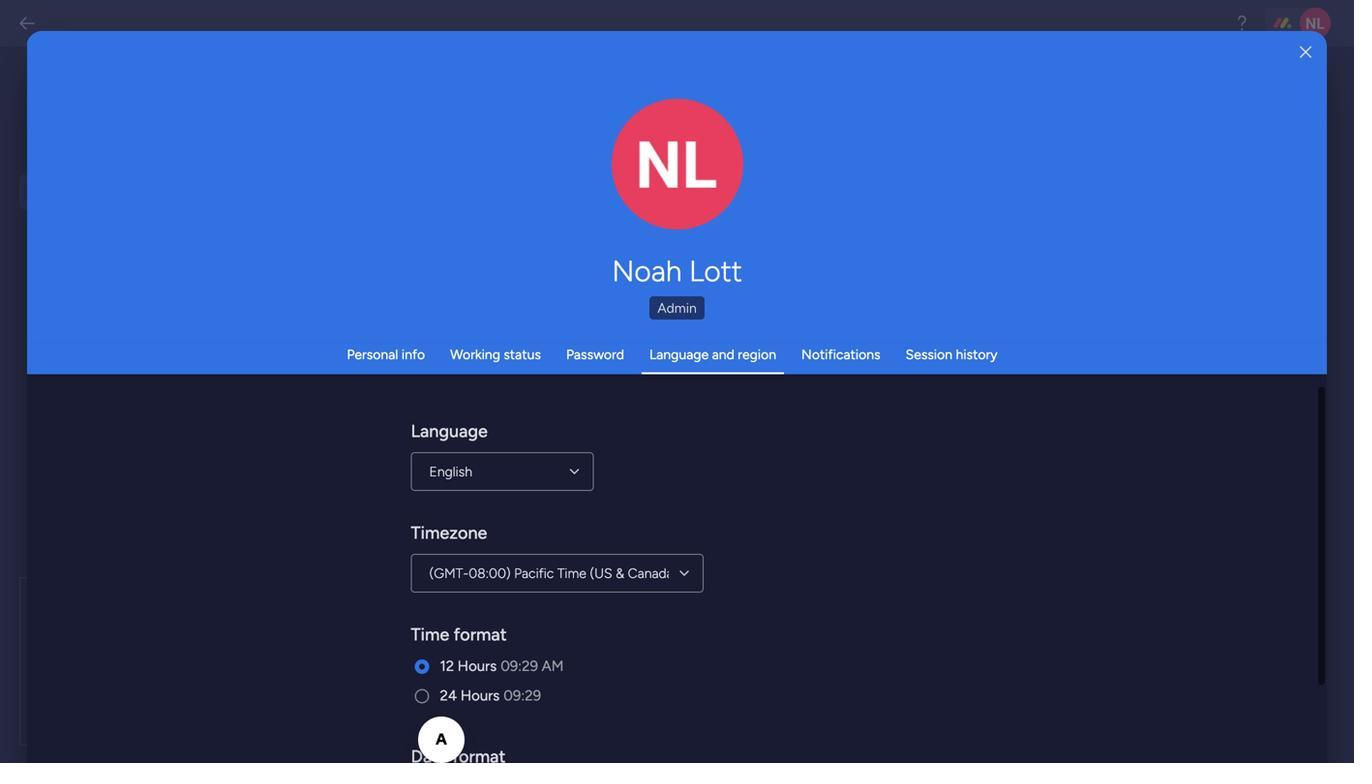 Task type: locate. For each thing, give the bounding box(es) containing it.
hours for 12 hours
[[458, 658, 497, 675]]

1 vertical spatial language
[[411, 421, 488, 442]]

boards
[[441, 614, 482, 631]]

have
[[321, 655, 350, 672]]

of
[[448, 168, 461, 184], [340, 614, 353, 631]]

1 horizontal spatial file
[[594, 581, 618, 602]]

0 vertical spatial language
[[650, 346, 709, 363]]

0 vertical spatial a
[[554, 581, 563, 602]]

any
[[573, 635, 594, 651]]

boards)
[[321, 635, 368, 651]]

language up english
[[411, 421, 488, 442]]

widget.
[[545, 357, 590, 373]]

first
[[395, 168, 420, 184]]

work schedule
[[519, 92, 627, 112]]

whole
[[416, 581, 463, 602]]

change the first day of the week in the all date related places in the system (date picker, timeline, etc..)
[[321, 168, 706, 205]]

or
[[421, 316, 433, 333], [529, 357, 542, 373]]

this
[[321, 337, 346, 353]]

mode,
[[545, 337, 582, 353]]

0 vertical spatial account
[[397, 532, 482, 560]]

(us
[[590, 565, 613, 581]]

weekends down each
[[388, 382, 449, 398]]

1 vertical spatial to
[[482, 690, 494, 707]]

& left 'updates'
[[591, 690, 600, 707]]

board
[[498, 690, 533, 707]]

0 horizontal spatial to
[[461, 316, 474, 333]]

private
[[638, 614, 680, 631]]

1 horizontal spatial change
[[637, 174, 680, 190]]

to left board
[[482, 690, 494, 707]]

0 vertical spatial time
[[558, 565, 587, 581]]

all
[[321, 614, 337, 631]]

change for change the first day of the week in the all date related places in the system (date picker, timeline, etc..)
[[321, 168, 369, 184]]

change inside change the first day of the week in the all date related places in the system (date picker, timeline, etc..)
[[321, 168, 369, 184]]

0 vertical spatial weekends
[[527, 316, 588, 333]]

places
[[653, 168, 692, 184]]

change up system
[[321, 168, 369, 184]]

0 horizontal spatial file
[[521, 635, 540, 651]]

files right the any
[[598, 635, 622, 651]]

language and region link
[[650, 346, 777, 363]]

0 horizontal spatial or
[[421, 316, 433, 333]]

of inside change the first day of the week in the all date related places in the system (date picker, timeline, etc..)
[[448, 168, 461, 184]]

learn
[[437, 734, 473, 752]]

language for language
[[411, 421, 488, 442]]

with
[[543, 635, 569, 651]]

change
[[321, 168, 369, 184], [637, 174, 680, 190]]

0 vertical spatial file
[[594, 581, 618, 602]]

the right on
[[610, 316, 630, 333]]

09:29 down zip
[[501, 658, 538, 675]]

1 horizontal spatial language
[[650, 346, 709, 363]]

the inside all of the account's boards (including shareable and private boards) will be packed into a zip file with any files you might have in those boards.
[[356, 614, 376, 631]]

and
[[586, 337, 608, 353], [712, 346, 735, 363], [612, 614, 634, 631]]

session history link
[[906, 346, 998, 363]]

file inside all of the account's boards (including shareable and private boards) will be packed into a zip file with any files you might have in those boards.
[[521, 635, 540, 651]]

export
[[321, 532, 391, 560], [321, 581, 373, 602]]

1 horizontal spatial of
[[448, 168, 461, 184]]

to
[[461, 316, 474, 333], [482, 690, 494, 707]]

a inside all of the account's boards (including shareable and private boards) will be packed into a zip file with any files you might have in those boards.
[[487, 635, 494, 651]]

the up from
[[395, 337, 415, 353]]

export up your
[[321, 532, 391, 560]]

1 vertical spatial file
[[521, 635, 540, 651]]

will
[[349, 337, 369, 353], [371, 635, 391, 651]]

region
[[738, 346, 777, 363]]

0 vertical spatial or
[[421, 316, 433, 333]]

change profile picture
[[637, 174, 719, 206]]

and left region
[[712, 346, 735, 363]]

2 horizontal spatial a
[[676, 690, 683, 707]]

0 vertical spatial export
[[321, 532, 391, 560]]

0 horizontal spatial &
[[591, 690, 600, 707]]

learn more link
[[437, 732, 510, 754]]

timeline.
[[633, 316, 684, 333]]

or right view
[[529, 357, 542, 373]]

0 vertical spatial to
[[461, 316, 474, 333]]

more
[[476, 734, 510, 752]]

working status link
[[450, 346, 541, 363]]

language and region
[[650, 346, 777, 363]]

files inside all of the account's boards (including shareable and private boards) will be packed into a zip file with any files you might have in those boards.
[[598, 635, 622, 651]]

change profile picture button
[[612, 99, 744, 230]]

export for export your whole account in a zip file (.zip)
[[321, 581, 373, 602]]

change
[[321, 357, 366, 373]]

0 horizontal spatial language
[[411, 421, 488, 442]]

0 horizontal spatial and
[[586, 337, 608, 353]]

default
[[418, 337, 461, 353]]

those
[[368, 655, 402, 672]]

1 vertical spatial of
[[340, 614, 353, 631]]

beta
[[644, 95, 671, 111]]

09:29 down 12 hours 09:29 am
[[504, 687, 541, 704]]

1 vertical spatial or
[[529, 357, 542, 373]]

notifications
[[802, 346, 881, 363]]

language down the timeline.
[[650, 346, 709, 363]]

or left not
[[421, 316, 433, 333]]

session
[[906, 346, 953, 363]]

account
[[397, 532, 482, 560], [467, 581, 531, 602]]

file
[[594, 581, 618, 602], [521, 635, 540, 651]]

(date
[[392, 188, 424, 205]]

0 horizontal spatial a
[[487, 635, 494, 651]]

in
[[523, 168, 534, 184], [695, 168, 706, 184], [536, 581, 549, 602], [354, 655, 364, 672]]

0 vertical spatial will
[[349, 337, 369, 353]]

export up all
[[321, 581, 373, 602]]

time up boards.
[[411, 624, 450, 645]]

the left week
[[464, 168, 484, 184]]

will left set
[[349, 337, 369, 353]]

info
[[402, 346, 425, 363]]

1 vertical spatial export
[[321, 581, 373, 602]]

1 vertical spatial files
[[396, 690, 421, 707]]

in right places in the top of the page
[[695, 168, 706, 184]]

1 horizontal spatial files
[[598, 635, 622, 651]]

may
[[647, 337, 672, 353]]

1 vertical spatial 09:29
[[504, 687, 541, 704]]

change inside change profile picture
[[637, 174, 680, 190]]

0 horizontal spatial change
[[321, 168, 369, 184]]

exclude files attached to board columns & updates for a faster export
[[345, 690, 764, 707]]

0 horizontal spatial weekends
[[388, 382, 449, 398]]

1 horizontal spatial and
[[612, 614, 634, 631]]

1 horizontal spatial time
[[558, 565, 587, 581]]

0 vertical spatial 09:29
[[501, 658, 538, 675]]

to right not
[[461, 316, 474, 333]]

weekends up mode,
[[527, 316, 588, 333]]

api
[[73, 352, 99, 372]]

24
[[440, 687, 457, 704]]

1 export from the top
[[321, 532, 391, 560]]

of right "day"
[[448, 168, 461, 184]]

system
[[345, 188, 389, 205]]

1 horizontal spatial will
[[371, 635, 391, 651]]

files
[[598, 635, 622, 651], [396, 690, 421, 707]]

change up picture
[[637, 174, 680, 190]]

picture
[[658, 191, 698, 206]]

0 vertical spatial hours
[[458, 658, 497, 675]]

notifications link
[[802, 346, 881, 363]]

each
[[414, 357, 443, 373]]

in right have
[[354, 655, 364, 672]]

the up boards) in the bottom left of the page
[[356, 614, 376, 631]]

exclude
[[345, 690, 392, 707]]

and inside all of the account's boards (including shareable and private boards) will be packed into a zip file with any files you might have in those boards.
[[612, 614, 634, 631]]

language for language and region
[[650, 346, 709, 363]]

1 vertical spatial will
[[371, 635, 391, 651]]

language
[[650, 346, 709, 363], [411, 421, 488, 442]]

and down on
[[586, 337, 608, 353]]

1 horizontal spatial weekends
[[527, 316, 588, 333]]

1 vertical spatial a
[[487, 635, 494, 651]]

0 vertical spatial of
[[448, 168, 461, 184]]

1 horizontal spatial a
[[554, 581, 563, 602]]

0 vertical spatial &
[[616, 565, 625, 581]]

will up those
[[371, 635, 391, 651]]

files right exclude
[[396, 690, 421, 707]]

your
[[377, 581, 412, 602]]

1 horizontal spatial &
[[616, 565, 625, 581]]

0 vertical spatial files
[[598, 635, 622, 651]]

account up (gmt-
[[397, 532, 482, 560]]

admin
[[658, 300, 697, 316]]

hours right 24
[[461, 687, 500, 704]]

1 vertical spatial hours
[[461, 687, 500, 704]]

0 horizontal spatial will
[[349, 337, 369, 353]]

attached
[[424, 690, 478, 707]]

of right all
[[340, 614, 353, 631]]

2 export from the top
[[321, 581, 373, 602]]

time left (us
[[558, 565, 587, 581]]

hours down the into on the bottom of the page
[[458, 658, 497, 675]]

hours for 24 hours
[[461, 687, 500, 704]]

0 horizontal spatial time
[[411, 624, 450, 645]]

lott
[[689, 254, 743, 289]]

1 horizontal spatial to
[[482, 690, 494, 707]]

0 horizontal spatial of
[[340, 614, 353, 631]]

working
[[450, 346, 501, 363]]

zip
[[567, 581, 590, 602]]

account up (including
[[467, 581, 531, 602]]

1 vertical spatial time
[[411, 624, 450, 645]]

& right (us
[[616, 565, 625, 581]]

the
[[372, 168, 392, 184], [464, 168, 484, 184], [537, 168, 557, 184], [321, 188, 342, 205], [610, 316, 630, 333], [395, 337, 415, 353], [356, 614, 376, 631]]

english
[[429, 463, 473, 480]]

(gmt-08:00) pacific time (us & canada)
[[429, 565, 678, 581]]

1 vertical spatial weekends
[[388, 382, 449, 398]]

and up you
[[612, 614, 634, 631]]

timezone
[[411, 522, 487, 543]]

export your whole account in a zip file (.zip)
[[321, 581, 661, 602]]

time
[[558, 565, 587, 581], [411, 624, 450, 645]]

weekends inside "decide whether or not to present weekends on the timeline. this will set the default presentation mode, and users may change it from each timeline view or widget."
[[527, 316, 588, 333]]



Task type: describe. For each thing, give the bounding box(es) containing it.
close image
[[1300, 45, 1312, 59]]

history
[[956, 346, 998, 363]]

personal info link
[[347, 346, 425, 363]]

change for change profile picture
[[637, 174, 680, 190]]

the left system
[[321, 188, 342, 205]]

will inside all of the account's boards (including shareable and private boards) will be packed into a zip file with any files you might have in those boards.
[[371, 635, 391, 651]]

noah lott image
[[1300, 8, 1331, 39]]

2 horizontal spatial and
[[712, 346, 735, 363]]

timeline,
[[471, 188, 522, 205]]

from
[[381, 357, 410, 373]]

(gmt-
[[429, 565, 469, 581]]

2 vertical spatial a
[[676, 690, 683, 707]]

data
[[488, 532, 535, 560]]

profile
[[683, 174, 719, 190]]

on
[[591, 316, 606, 333]]

present
[[477, 316, 523, 333]]

day
[[423, 168, 445, 184]]

pacific
[[514, 565, 554, 581]]

09:29 for 09:29
[[504, 687, 541, 704]]

am
[[542, 658, 564, 675]]

users
[[611, 337, 644, 353]]

picker,
[[427, 188, 467, 205]]

back to workspace image
[[17, 14, 37, 33]]

time format
[[411, 624, 507, 645]]

show
[[351, 382, 385, 398]]

canada)
[[628, 565, 678, 581]]

related
[[607, 168, 650, 184]]

it
[[370, 357, 378, 373]]

0 horizontal spatial files
[[396, 690, 421, 707]]

not
[[437, 316, 457, 333]]

noah lott
[[612, 254, 743, 289]]

status
[[504, 346, 541, 363]]

format
[[454, 624, 507, 645]]

shareable
[[549, 614, 609, 631]]

password
[[566, 346, 625, 363]]

whether
[[367, 316, 418, 333]]

(.zip)
[[622, 581, 661, 602]]

and inside "decide whether or not to present weekends on the timeline. this will set the default presentation mode, and users may change it from each timeline view or widget."
[[586, 337, 608, 353]]

will inside "decide whether or not to present weekends on the timeline. this will set the default presentation mode, and users may change it from each timeline view or widget."
[[349, 337, 369, 353]]

zip
[[498, 635, 518, 651]]

updates
[[603, 690, 652, 707]]

api button
[[19, 343, 244, 381]]

decide whether or not to present weekends on the timeline. this will set the default presentation mode, and users may change it from each timeline view or widget.
[[321, 316, 684, 373]]

to inside "decide whether or not to present weekends on the timeline. this will set the default presentation mode, and users may change it from each timeline view or widget."
[[461, 316, 474, 333]]

1 vertical spatial &
[[591, 690, 600, 707]]

faster
[[687, 690, 722, 707]]

etc..)
[[525, 188, 556, 205]]

schedule
[[561, 92, 627, 112]]

all
[[561, 168, 573, 184]]

24 hours 09:29
[[440, 687, 541, 704]]

decide
[[321, 316, 364, 333]]

export account data
[[321, 532, 535, 560]]

export
[[725, 690, 764, 707]]

of inside all of the account's boards (including shareable and private boards) will be packed into a zip file with any files you might have in those boards.
[[340, 614, 353, 631]]

help image
[[1233, 14, 1252, 33]]

12
[[440, 658, 454, 675]]

into
[[460, 635, 484, 651]]

columns
[[536, 690, 588, 707]]

the up system
[[372, 168, 392, 184]]

09:29 for 09:29 am
[[501, 658, 538, 675]]

working status
[[450, 346, 541, 363]]

session history
[[906, 346, 998, 363]]

1 horizontal spatial or
[[529, 357, 542, 373]]

timeline
[[446, 357, 494, 373]]

week
[[488, 168, 520, 184]]

v2 export image
[[390, 735, 406, 751]]

date
[[577, 168, 604, 184]]

packed
[[413, 635, 457, 651]]

1 vertical spatial account
[[467, 581, 531, 602]]

personal info
[[347, 346, 425, 363]]

in left zip
[[536, 581, 549, 602]]

presentation
[[464, 337, 541, 353]]

account's
[[380, 614, 437, 631]]

(including
[[485, 614, 545, 631]]

export for export account data
[[321, 532, 391, 560]]

in up etc..)
[[523, 168, 534, 184]]

be
[[394, 635, 410, 651]]

learn more
[[437, 734, 510, 752]]

show weekends
[[351, 382, 449, 398]]

in inside all of the account's boards (including shareable and private boards) will be packed into a zip file with any files you might have in those boards.
[[354, 655, 364, 672]]

set
[[372, 337, 391, 353]]

12 hours 09:29 am
[[440, 658, 564, 675]]

work
[[519, 92, 557, 112]]

the left all
[[537, 168, 557, 184]]

for
[[656, 690, 673, 707]]

might
[[652, 635, 687, 651]]

08:00)
[[469, 565, 511, 581]]

boards.
[[405, 655, 450, 672]]



Task type: vqa. For each thing, say whether or not it's contained in the screenshot.
"Workspace selection" element
no



